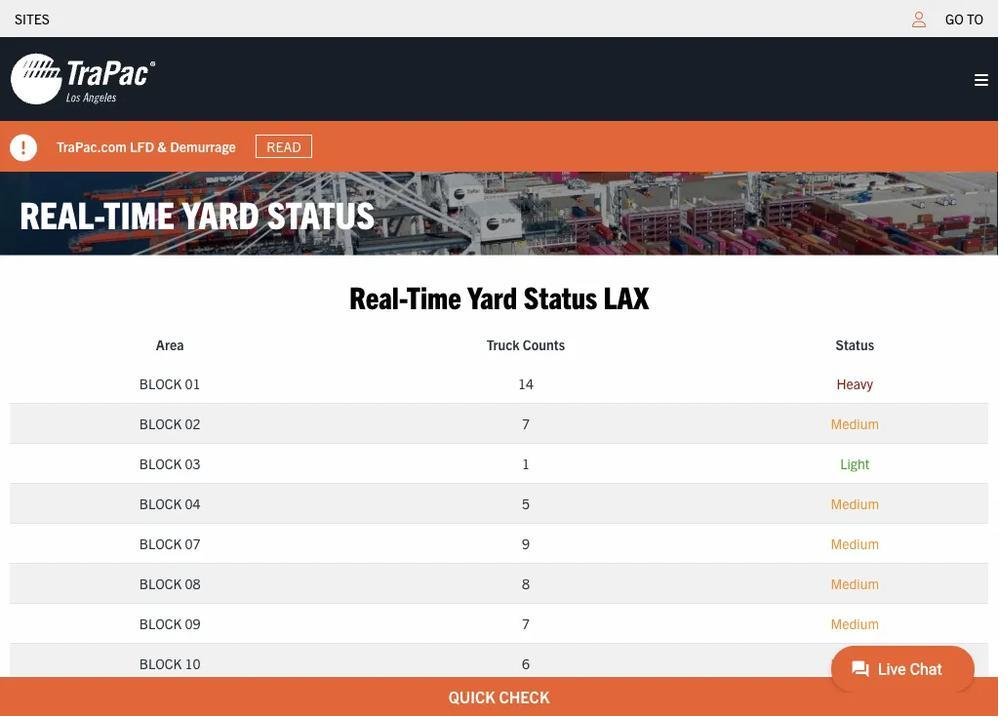 Task type: describe. For each thing, give the bounding box(es) containing it.
block 07
[[139, 535, 201, 552]]

1 - from the left
[[471, 129, 475, 147]]

sites
[[15, 10, 50, 27]]

5
[[522, 495, 530, 512]]

9
[[522, 535, 530, 552]]

pop20
[[821, 129, 863, 147]]

0 horizontal spatial /
[[102, 145, 106, 163]]

go
[[945, 10, 964, 27]]

los angeles image
[[10, 52, 156, 106]]

2 - from the left
[[810, 129, 815, 147]]

single
[[171, 129, 206, 147]]

7 for block 02
[[522, 415, 530, 432]]

1
[[522, 455, 530, 472]]

2 vertical spatial status
[[836, 336, 874, 353]]

real-time yard status lax
[[349, 277, 649, 315]]

relative
[[668, 129, 712, 147]]

counts
[[523, 336, 565, 353]]

solid image
[[10, 134, 37, 161]]

banner containing pool chassis with a single transaction  do not drop pool chassis in yard -  exit with the pool chassis under relative release number -  pop20 / pop40 / pop45
[[0, 37, 998, 172]]

block for block 07
[[139, 535, 182, 552]]

2 chassis from the left
[[380, 129, 424, 147]]

3 chassis from the left
[[583, 129, 627, 147]]

2 with from the left
[[503, 129, 528, 147]]

time for real-time yard status
[[103, 190, 175, 237]]

lfd
[[130, 137, 154, 155]]

pop40
[[57, 145, 99, 163]]

block 09
[[139, 615, 201, 632]]

medium for block 10
[[831, 655, 879, 672]]

09
[[185, 615, 201, 632]]

block 08
[[139, 575, 201, 592]]

demurrage
[[170, 137, 236, 155]]

time for real-time yard status lax
[[407, 277, 461, 315]]

real-time yard status
[[20, 190, 375, 237]]

medium for block 02
[[831, 415, 879, 432]]

block 04
[[139, 495, 201, 512]]

04
[[185, 495, 201, 512]]

release
[[715, 129, 758, 147]]

07
[[185, 535, 201, 552]]

medium for block 07
[[831, 535, 879, 552]]

block for block 04
[[139, 495, 182, 512]]

quick check
[[448, 687, 550, 706]]

light for 4
[[840, 695, 870, 712]]

1 horizontal spatial /
[[867, 129, 871, 147]]

quick
[[448, 687, 495, 706]]

area
[[156, 336, 184, 353]]

block 03
[[139, 455, 201, 472]]

2 pool from the left
[[554, 129, 580, 147]]

quick check link
[[0, 677, 998, 716]]

do
[[279, 129, 294, 147]]

trapac.com lfd & demurrage
[[57, 137, 236, 155]]

block 02
[[139, 415, 201, 432]]

drop
[[320, 129, 348, 147]]

under
[[630, 129, 664, 147]]

block 01
[[139, 375, 201, 392]]

block for block 08
[[139, 575, 182, 592]]

03
[[185, 455, 201, 472]]

read link
[[255, 134, 312, 158]]



Task type: vqa. For each thing, say whether or not it's contained in the screenshot.
BLOCK 09 medium
yes



Task type: locate. For each thing, give the bounding box(es) containing it.
yard for real-time yard status lax
[[467, 277, 517, 315]]

0 horizontal spatial yard
[[182, 190, 259, 237]]

yard
[[182, 190, 259, 237], [467, 277, 517, 315]]

medium for block 08
[[831, 575, 879, 592]]

to
[[967, 10, 983, 27]]

1 vertical spatial 7
[[522, 615, 530, 632]]

chassis left lfd
[[86, 129, 129, 147]]

1 7 from the top
[[522, 415, 530, 432]]

1 vertical spatial real-
[[349, 277, 407, 315]]

0 horizontal spatial real-
[[20, 190, 103, 237]]

1 chassis from the left
[[86, 129, 129, 147]]

block left 09
[[139, 615, 182, 632]]

block left 02
[[139, 415, 182, 432]]

08
[[185, 575, 201, 592]]

0 horizontal spatial -
[[471, 129, 475, 147]]

read
[[267, 138, 301, 155]]

7 up the 1
[[522, 415, 530, 432]]

0 horizontal spatial time
[[103, 190, 175, 237]]

the
[[531, 129, 551, 147]]

block left 03
[[139, 455, 182, 472]]

real- for real-time yard status lax
[[349, 277, 407, 315]]

2 horizontal spatial chassis
[[583, 129, 627, 147]]

pool chassis with a single transaction  do not drop pool chassis in yard -  exit with the pool chassis under relative release number -  pop20 / pop40 / pop45
[[57, 129, 871, 163]]

go to
[[945, 10, 983, 27]]

1 horizontal spatial chassis
[[380, 129, 424, 147]]

- left 'exit' at the top of the page
[[471, 129, 475, 147]]

block left the 10
[[139, 655, 182, 672]]

5 block from the top
[[139, 535, 182, 552]]

banner
[[0, 37, 998, 172]]

solid image
[[975, 72, 988, 88]]

1 vertical spatial light
[[840, 695, 870, 712]]

2 light from the top
[[840, 695, 870, 712]]

with left the
[[503, 129, 528, 147]]

truck counts
[[487, 336, 565, 353]]

01
[[185, 375, 201, 392]]

1 pool from the left
[[57, 129, 82, 147]]

1 horizontal spatial yard
[[467, 277, 517, 315]]

transaction
[[209, 129, 276, 147]]

block for block 01
[[139, 375, 182, 392]]

02
[[185, 415, 201, 432]]

6
[[522, 655, 530, 672]]

medium for block 09
[[831, 615, 879, 632]]

/ right pop20
[[867, 129, 871, 147]]

1 horizontal spatial real-
[[349, 277, 407, 315]]

truck
[[487, 336, 520, 353]]

chassis left in
[[380, 129, 424, 147]]

/
[[867, 129, 871, 147], [102, 145, 106, 163]]

block for block 09
[[139, 615, 182, 632]]

pool
[[351, 129, 377, 147]]

10
[[185, 655, 201, 672]]

3 block from the top
[[139, 455, 182, 472]]

lax
[[603, 277, 649, 315]]

0 horizontal spatial chassis
[[86, 129, 129, 147]]

4
[[522, 695, 530, 712]]

status up the counts
[[524, 277, 597, 315]]

with left a
[[132, 129, 158, 147]]

6 block from the top
[[139, 575, 182, 592]]

2 horizontal spatial status
[[836, 336, 874, 353]]

7 up 6 on the bottom right of page
[[522, 615, 530, 632]]

yard
[[441, 129, 467, 147]]

1 vertical spatial status
[[524, 277, 597, 315]]

a
[[161, 129, 168, 147]]

2 block from the top
[[139, 415, 182, 432]]

7
[[522, 415, 530, 432], [522, 615, 530, 632]]

trapac.com
[[57, 137, 127, 155]]

1 vertical spatial yard
[[467, 277, 517, 315]]

1 horizontal spatial pool
[[554, 129, 580, 147]]

yard for real-time yard status
[[182, 190, 259, 237]]

medium
[[831, 415, 879, 432], [831, 495, 879, 512], [831, 535, 879, 552], [831, 575, 879, 592], [831, 615, 879, 632], [831, 655, 879, 672]]

medium for block 04
[[831, 495, 879, 512]]

0 vertical spatial light
[[840, 455, 870, 472]]

status up heavy
[[836, 336, 874, 353]]

8
[[522, 575, 530, 592]]

6 medium from the top
[[831, 655, 879, 672]]

1 horizontal spatial -
[[810, 129, 815, 147]]

1 medium from the top
[[831, 415, 879, 432]]

block for block 02
[[139, 415, 182, 432]]

chassis left under on the right
[[583, 129, 627, 147]]

1 horizontal spatial time
[[407, 277, 461, 315]]

0 horizontal spatial status
[[267, 190, 375, 237]]

block for block 03
[[139, 455, 182, 472]]

1 horizontal spatial with
[[503, 129, 528, 147]]

heavy
[[837, 375, 873, 392]]

1 with from the left
[[132, 129, 158, 147]]

2 medium from the top
[[831, 495, 879, 512]]

0 vertical spatial status
[[267, 190, 375, 237]]

0 vertical spatial 7
[[522, 415, 530, 432]]

pool right the
[[554, 129, 580, 147]]

real- for real-time yard status
[[20, 190, 103, 237]]

light image
[[912, 12, 926, 27]]

pool
[[57, 129, 82, 147], [554, 129, 580, 147]]

1 horizontal spatial status
[[524, 277, 597, 315]]

- right the number on the top right of the page
[[810, 129, 815, 147]]

chassis
[[86, 129, 129, 147], [380, 129, 424, 147], [583, 129, 627, 147]]

1 block from the top
[[139, 375, 182, 392]]

status for real-time yard status
[[267, 190, 375, 237]]

status down the "read" link
[[267, 190, 375, 237]]

not
[[297, 129, 317, 147]]

block 10
[[139, 655, 201, 672]]

block for block 10
[[139, 655, 182, 672]]

0 vertical spatial real-
[[20, 190, 103, 237]]

14
[[518, 375, 534, 392]]

8 block from the top
[[139, 655, 182, 672]]

1 light from the top
[[840, 455, 870, 472]]

/ right pop40
[[102, 145, 106, 163]]

7 for block 09
[[522, 615, 530, 632]]

block left 07
[[139, 535, 182, 552]]

status
[[267, 190, 375, 237], [524, 277, 597, 315], [836, 336, 874, 353]]

1 vertical spatial time
[[407, 277, 461, 315]]

block left "01"
[[139, 375, 182, 392]]

light
[[840, 455, 870, 472], [840, 695, 870, 712]]

block
[[139, 375, 182, 392], [139, 415, 182, 432], [139, 455, 182, 472], [139, 495, 182, 512], [139, 535, 182, 552], [139, 575, 182, 592], [139, 615, 182, 632], [139, 655, 182, 672]]

4 block from the top
[[139, 495, 182, 512]]

2 7 from the top
[[522, 615, 530, 632]]

status for real-time yard status lax
[[524, 277, 597, 315]]

real-
[[20, 190, 103, 237], [349, 277, 407, 315]]

-
[[471, 129, 475, 147], [810, 129, 815, 147]]

check
[[499, 687, 550, 706]]

number
[[761, 129, 807, 147]]

7 block from the top
[[139, 615, 182, 632]]

pop45
[[109, 145, 152, 163]]

0 vertical spatial yard
[[182, 190, 259, 237]]

block left 04
[[139, 495, 182, 512]]

0 horizontal spatial with
[[132, 129, 158, 147]]

block left 08
[[139, 575, 182, 592]]

with
[[132, 129, 158, 147], [503, 129, 528, 147]]

4 medium from the top
[[831, 575, 879, 592]]

in
[[427, 129, 438, 147]]

&
[[157, 137, 167, 155]]

pool right solid image
[[57, 129, 82, 147]]

exit
[[478, 129, 500, 147]]

yard up truck
[[467, 277, 517, 315]]

light for 1
[[840, 455, 870, 472]]

5 medium from the top
[[831, 615, 879, 632]]

yard down demurrage
[[182, 190, 259, 237]]

0 vertical spatial time
[[103, 190, 175, 237]]

time
[[103, 190, 175, 237], [407, 277, 461, 315]]

0 horizontal spatial pool
[[57, 129, 82, 147]]

3 medium from the top
[[831, 535, 879, 552]]



